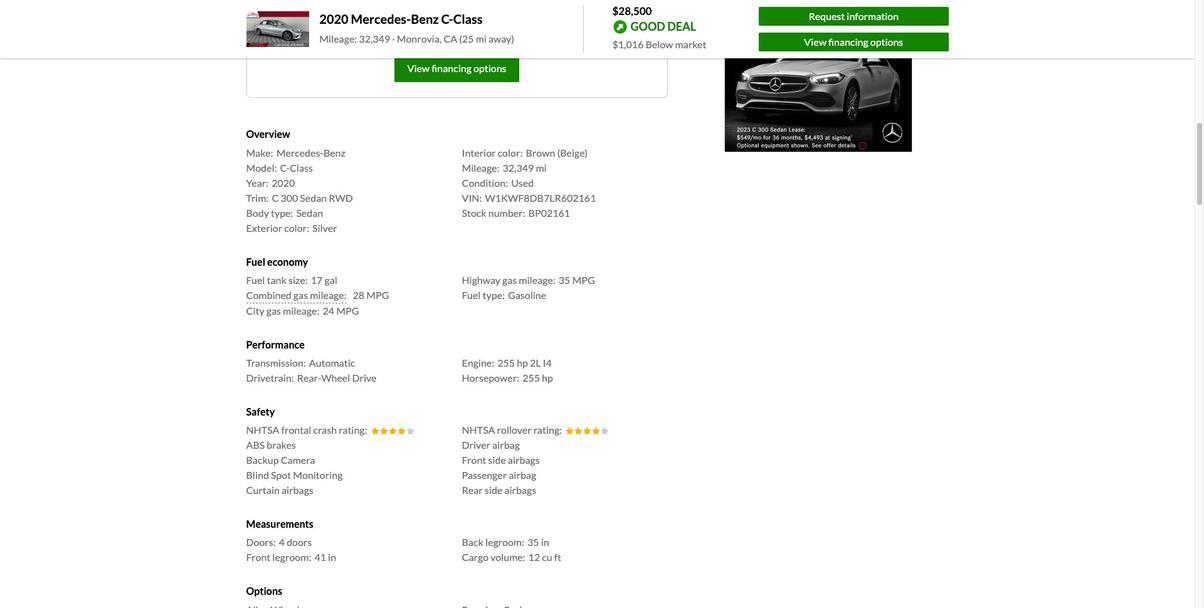 Task type: vqa. For each thing, say whether or not it's contained in the screenshot.


Task type: locate. For each thing, give the bounding box(es) containing it.
advertisement region
[[724, 0, 913, 152]]

sedan up silver
[[296, 207, 323, 219]]

1 horizontal spatial financing
[[829, 36, 869, 48]]

1 vertical spatial mileage:
[[310, 289, 347, 301]]

(beige)
[[557, 147, 588, 159]]

0 horizontal spatial nhtsa
[[246, 424, 280, 436]]

personalized
[[535, 20, 584, 30]]

1 vertical spatial color:
[[284, 222, 309, 234]]

hp left 2l
[[517, 357, 528, 369]]

bp02161
[[529, 207, 570, 219]]

0 vertical spatial class
[[453, 12, 483, 27]]

1 horizontal spatial mpg
[[367, 289, 389, 301]]

1 horizontal spatial benz
[[411, 12, 439, 27]]

0 horizontal spatial mpg
[[336, 305, 359, 317]]

side up passenger
[[488, 454, 506, 466]]

options down away)
[[474, 62, 507, 74]]

hp down the i4
[[542, 372, 553, 384]]

in
[[541, 537, 549, 549], [328, 552, 336, 564]]

class inside make: mercedes-benz model: c-class year: 2020 trim: c 300 sedan rwd body type: sedan exterior color: silver
[[290, 162, 313, 174]]

0 horizontal spatial 32,349
[[359, 33, 390, 45]]

airbags down spot
[[282, 485, 314, 496]]

front
[[462, 454, 486, 466], [246, 552, 271, 564]]

0 vertical spatial gas
[[503, 274, 517, 286]]

make:
[[246, 147, 273, 159]]

1 vertical spatial class
[[290, 162, 313, 174]]

sedan right 300
[[300, 192, 327, 204]]

1 vertical spatial hp
[[542, 372, 553, 384]]

mileage: left 24
[[283, 305, 320, 317]]

overview
[[246, 128, 290, 140]]

front down doors:
[[246, 552, 271, 564]]

class
[[453, 12, 483, 27], [290, 162, 313, 174]]

mi down minutes at the left of page
[[476, 33, 487, 45]]

doors: 4 doors front legroom: 41 in
[[246, 537, 336, 564]]

type: down c
[[271, 207, 293, 219]]

nhtsa up driver
[[462, 424, 495, 436]]

0 vertical spatial options
[[871, 36, 904, 48]]

mercedes- down overview
[[276, 147, 324, 159]]

0 vertical spatial mi
[[476, 33, 487, 45]]

1 vertical spatial c-
[[280, 162, 290, 174]]

0 horizontal spatial benz
[[324, 147, 346, 159]]

mileage: up gasoline
[[519, 274, 556, 286]]

legroom: down doors at bottom left
[[273, 552, 311, 564]]

0 horizontal spatial financing
[[432, 62, 472, 74]]

rating:
[[339, 424, 367, 436], [534, 424, 562, 436]]

1 vertical spatial 2020
[[272, 177, 295, 189]]

0 vertical spatial 2020
[[320, 12, 349, 27]]

2020 mercedes-benz c-class mileage: 32,349 · monrovia, ca (25 mi away)
[[320, 12, 515, 45]]

passenger
[[462, 469, 507, 481]]

sedan
[[300, 192, 327, 204], [296, 207, 323, 219]]

0 vertical spatial legroom:
[[486, 537, 525, 549]]

type: down highway
[[483, 289, 505, 301]]

0 horizontal spatial mercedes-
[[276, 147, 324, 159]]

minutes
[[463, 20, 495, 30]]

good
[[631, 19, 666, 33]]

cargo
[[462, 552, 489, 564]]

fuel left economy
[[246, 256, 265, 268]]

mercedes- up ·
[[351, 12, 411, 27]]

32,349 up used
[[503, 162, 534, 174]]

mileage: down gal
[[310, 289, 347, 301]]

1 vertical spatial legroom:
[[273, 552, 311, 564]]

front inside doors: 4 doors front legroom: 41 in
[[246, 552, 271, 564]]

mi down brown
[[536, 162, 547, 174]]

transmission: automatic drivetrain: rear-wheel drive
[[246, 357, 377, 384]]

financing down ca
[[432, 62, 472, 74]]

2 horizontal spatial mpg
[[573, 274, 595, 286]]

gas down 'size:'
[[294, 289, 308, 301]]

1 horizontal spatial hp
[[542, 372, 553, 384]]

1 vertical spatial 35
[[528, 537, 539, 549]]

28
[[353, 289, 365, 301]]

airbag right passenger
[[509, 469, 537, 481]]

options for view financing options button to the top
[[871, 36, 904, 48]]

0 horizontal spatial in
[[328, 552, 336, 564]]

32,349 inside interior color: brown (beige) mileage: 32,349 mi condition: used vin: w1kwf8db7lr602161 stock number: bp02161
[[503, 162, 534, 174]]

type: inside make: mercedes-benz model: c-class year: 2020 trim: c 300 sedan rwd body type: sedan exterior color: silver
[[271, 207, 293, 219]]

0 horizontal spatial mileage:
[[320, 33, 357, 45]]

view down request
[[805, 36, 827, 48]]

0 horizontal spatial options
[[474, 62, 507, 74]]

stock
[[462, 207, 487, 219]]

view financing options button down ca
[[394, 55, 520, 83]]

2020 up 300
[[272, 177, 295, 189]]

cu
[[542, 552, 553, 564]]

mi inside interior color: brown (beige) mileage: 32,349 mi condition: used vin: w1kwf8db7lr602161 stock number: bp02161
[[536, 162, 547, 174]]

wheel
[[321, 372, 350, 384]]

i4
[[543, 357, 552, 369]]

doors:
[[246, 537, 276, 549]]

32,349
[[359, 33, 390, 45], [503, 162, 534, 174]]

2 vertical spatial mpg
[[336, 305, 359, 317]]

side down passenger
[[485, 485, 503, 496]]

1 horizontal spatial class
[[453, 12, 483, 27]]

1 horizontal spatial options
[[871, 36, 904, 48]]

0 horizontal spatial hp
[[517, 357, 528, 369]]

0 horizontal spatial color:
[[284, 222, 309, 234]]

1 vertical spatial front
[[246, 552, 271, 564]]

automatic
[[309, 357, 355, 369]]

1 horizontal spatial mi
[[536, 162, 547, 174]]

0 vertical spatial type:
[[271, 207, 293, 219]]

nhtsa up abs
[[246, 424, 280, 436]]

mercedes- inside make: mercedes-benz model: c-class year: 2020 trim: c 300 sedan rwd body type: sedan exterior color: silver
[[276, 147, 324, 159]]

nhtsa for nhtsa frontal crash rating:
[[246, 424, 280, 436]]

in right 41
[[328, 552, 336, 564]]

2 nhtsa from the left
[[462, 424, 495, 436]]

airbags down passenger
[[505, 485, 537, 496]]

class up 300
[[290, 162, 313, 174]]

0 vertical spatial c-
[[441, 12, 453, 27]]

1 vertical spatial benz
[[324, 147, 346, 159]]

1 rating: from the left
[[339, 424, 367, 436]]

color: inside make: mercedes-benz model: c-class year: 2020 trim: c 300 sedan rwd body type: sedan exterior color: silver
[[284, 222, 309, 234]]

0 vertical spatial in
[[541, 537, 549, 549]]

camera
[[281, 454, 315, 466]]

mileage: down "on"
[[320, 33, 357, 45]]

mercedes- inside 2020 mercedes-benz c-class mileage: 32,349 · monrovia, ca (25 mi away)
[[351, 12, 411, 27]]

c
[[272, 192, 279, 204]]

request
[[809, 10, 845, 22]]

airbags
[[508, 454, 540, 466], [282, 485, 314, 496], [505, 485, 537, 496]]

frontal
[[281, 424, 311, 436]]

1 horizontal spatial mercedes-
[[351, 12, 411, 27]]

options for the bottom view financing options button
[[474, 62, 507, 74]]

mercedes-
[[351, 12, 411, 27], [276, 147, 324, 159]]

benz
[[411, 12, 439, 27], [324, 147, 346, 159]]

255 down 2l
[[523, 372, 540, 384]]

2020 up score at the top of the page
[[320, 12, 349, 27]]

fuel inside highway gas mileage: 35 mpg fuel type: gasoline
[[462, 289, 481, 301]]

backup
[[246, 454, 279, 466]]

1 horizontal spatial rating:
[[534, 424, 562, 436]]

brown
[[526, 147, 556, 159]]

c- right the model:
[[280, 162, 290, 174]]

0 vertical spatial 35
[[559, 274, 571, 286]]

1 horizontal spatial view
[[805, 36, 827, 48]]

rating: right crash
[[339, 424, 367, 436]]

$28,500
[[613, 4, 652, 18]]

gal
[[325, 274, 338, 286]]

exterior
[[246, 222, 282, 234]]

1 horizontal spatial view financing options button
[[759, 32, 949, 51]]

front down driver
[[462, 454, 486, 466]]

0 horizontal spatial mi
[[476, 33, 487, 45]]

color: left silver
[[284, 222, 309, 234]]

rollover
[[497, 424, 532, 436]]

financing for the bottom view financing options button
[[432, 62, 472, 74]]

0 vertical spatial side
[[488, 454, 506, 466]]

$1,016
[[613, 38, 644, 50]]

mileage: down interior
[[462, 162, 500, 174]]

gas down "combined" at the left of the page
[[267, 305, 281, 317]]

0 horizontal spatial view
[[408, 62, 430, 74]]

combined
[[246, 289, 292, 301]]

city
[[246, 305, 265, 317]]

255 up 'horsepower:'
[[498, 357, 515, 369]]

fuel inside fuel tank size: 17 gal combined gas mileage: 28 mpg city gas mileage: 24 mpg
[[246, 274, 265, 286]]

highway
[[462, 274, 501, 286]]

0 horizontal spatial c-
[[280, 162, 290, 174]]

legroom: up the volume:
[[486, 537, 525, 549]]

1 vertical spatial mercedes-
[[276, 147, 324, 159]]

1 horizontal spatial nhtsa
[[462, 424, 495, 436]]

0 horizontal spatial view financing options
[[408, 62, 507, 74]]

options
[[871, 36, 904, 48], [474, 62, 507, 74]]

0 horizontal spatial rating:
[[339, 424, 367, 436]]

view financing options button down the request information button
[[759, 32, 949, 51]]

view down monrovia,
[[408, 62, 430, 74]]

0 horizontal spatial view financing options button
[[394, 55, 520, 83]]

mercedes- for 2020
[[351, 12, 411, 27]]

0 vertical spatial front
[[462, 454, 486, 466]]

gas
[[503, 274, 517, 286], [294, 289, 308, 301], [267, 305, 281, 317]]

1 horizontal spatial color:
[[498, 147, 523, 159]]

engine:
[[462, 357, 495, 369]]

curtain
[[246, 485, 280, 496]]

options down information
[[871, 36, 904, 48]]

1 horizontal spatial in
[[541, 537, 549, 549]]

crash
[[313, 424, 337, 436]]

1 vertical spatial 255
[[523, 372, 540, 384]]

32,349 inside 2020 mercedes-benz c-class mileage: 32,349 · monrovia, ca (25 mi away)
[[359, 33, 390, 45]]

real
[[586, 20, 603, 30]]

mi
[[476, 33, 487, 45], [536, 162, 547, 174]]

1 vertical spatial in
[[328, 552, 336, 564]]

benz inside 2020 mercedes-benz c-class mileage: 32,349 · monrovia, ca (25 mi away)
[[411, 12, 439, 27]]

no impact on your credit score
[[285, 20, 382, 44]]

0 horizontal spatial 2020
[[272, 177, 295, 189]]

0 vertical spatial mileage:
[[519, 274, 556, 286]]

class inside 2020 mercedes-benz c-class mileage: 32,349 · monrovia, ca (25 mi away)
[[453, 12, 483, 27]]

0 vertical spatial sedan
[[300, 192, 327, 204]]

2 vertical spatial fuel
[[462, 289, 481, 301]]

0 vertical spatial mileage:
[[320, 33, 357, 45]]

1 nhtsa from the left
[[246, 424, 280, 436]]

benz inside make: mercedes-benz model: c-class year: 2020 trim: c 300 sedan rwd body type: sedan exterior color: silver
[[324, 147, 346, 159]]

c- right only
[[441, 12, 453, 27]]

1 vertical spatial gas
[[294, 289, 308, 301]]

1 horizontal spatial 32,349
[[503, 162, 534, 174]]

airbags down rollover
[[508, 454, 540, 466]]

0 vertical spatial 255
[[498, 357, 515, 369]]

1 horizontal spatial c-
[[441, 12, 453, 27]]

airbag down nhtsa rollover rating:
[[493, 439, 520, 451]]

financing down the request information button
[[829, 36, 869, 48]]

fuel down highway
[[462, 289, 481, 301]]

mileage: inside interior color: brown (beige) mileage: 32,349 mi condition: used vin: w1kwf8db7lr602161 stock number: bp02161
[[462, 162, 500, 174]]

in up cu
[[541, 537, 549, 549]]

1 vertical spatial options
[[474, 62, 507, 74]]

trim:
[[246, 192, 269, 204]]

interior color: brown (beige) mileage: 32,349 mi condition: used vin: w1kwf8db7lr602161 stock number: bp02161
[[462, 147, 596, 219]]

1 horizontal spatial 35
[[559, 274, 571, 286]]

view financing options down ca
[[408, 62, 507, 74]]

1 horizontal spatial view financing options
[[805, 36, 904, 48]]

benz up rwd
[[324, 147, 346, 159]]

in inside doors: 4 doors front legroom: 41 in
[[328, 552, 336, 564]]

0 vertical spatial benz
[[411, 12, 439, 27]]

performance
[[246, 339, 305, 351]]

0 horizontal spatial gas
[[267, 305, 281, 317]]

nhtsa
[[246, 424, 280, 436], [462, 424, 495, 436]]

1 horizontal spatial legroom:
[[486, 537, 525, 549]]

class up (25
[[453, 12, 483, 27]]

1 vertical spatial mileage:
[[462, 162, 500, 174]]

color: left brown
[[498, 147, 523, 159]]

mileage:
[[519, 274, 556, 286], [310, 289, 347, 301], [283, 305, 320, 317]]

0 vertical spatial airbag
[[493, 439, 520, 451]]

make: mercedes-benz model: c-class year: 2020 trim: c 300 sedan rwd body type: sedan exterior color: silver
[[246, 147, 353, 234]]

legroom: inside doors: 4 doors front legroom: 41 in
[[273, 552, 311, 564]]

0 horizontal spatial type:
[[271, 207, 293, 219]]

side
[[488, 454, 506, 466], [485, 485, 503, 496]]

benz up monrovia,
[[411, 12, 439, 27]]

rwd
[[329, 192, 353, 204]]

on
[[327, 20, 336, 30]]

0 vertical spatial mpg
[[573, 274, 595, 286]]

nhtsa for nhtsa rollover rating:
[[462, 424, 495, 436]]

gas up gasoline
[[503, 274, 517, 286]]

fuel
[[246, 256, 265, 268], [246, 274, 265, 286], [462, 289, 481, 301]]

17
[[311, 274, 323, 286]]

view financing options button
[[759, 32, 949, 51], [394, 55, 520, 83]]

2 horizontal spatial gas
[[503, 274, 517, 286]]

view
[[805, 36, 827, 48], [408, 62, 430, 74]]

rating: right rollover
[[534, 424, 562, 436]]

32,349 down credit
[[359, 33, 390, 45]]

fuel up "combined" at the left of the page
[[246, 274, 265, 286]]

1 vertical spatial mi
[[536, 162, 547, 174]]

type:
[[271, 207, 293, 219], [483, 289, 505, 301]]

legroom:
[[486, 537, 525, 549], [273, 552, 311, 564]]

0 horizontal spatial front
[[246, 552, 271, 564]]

view financing options down the request information button
[[805, 36, 904, 48]]

1 horizontal spatial mileage:
[[462, 162, 500, 174]]

0 vertical spatial fuel
[[246, 256, 265, 268]]

0 vertical spatial financing
[[829, 36, 869, 48]]

0 vertical spatial mercedes-
[[351, 12, 411, 27]]

personalized real rates
[[535, 20, 626, 30]]

blind
[[246, 469, 269, 481]]



Task type: describe. For each thing, give the bounding box(es) containing it.
impact
[[298, 20, 325, 30]]

your
[[338, 20, 356, 30]]

request information button
[[759, 7, 949, 26]]

highway gas mileage: 35 mpg fuel type: gasoline
[[462, 274, 595, 301]]

2 rating: from the left
[[534, 424, 562, 436]]

market
[[675, 38, 707, 50]]

volume:
[[491, 552, 526, 564]]

benz for class
[[411, 12, 439, 27]]

abs brakes backup camera blind spot monitoring curtain airbags
[[246, 439, 343, 496]]

rear
[[462, 485, 483, 496]]

24
[[323, 305, 335, 317]]

(25
[[459, 33, 474, 45]]

model:
[[246, 162, 277, 174]]

options
[[246, 586, 282, 598]]

mercedes- for make:
[[276, 147, 324, 159]]

brakes
[[267, 439, 296, 451]]

only
[[420, 20, 438, 30]]

mileage: inside 2020 mercedes-benz c-class mileage: 32,349 · monrovia, ca (25 mi away)
[[320, 33, 357, 45]]

type: inside highway gas mileage: 35 mpg fuel type: gasoline
[[483, 289, 505, 301]]

·
[[392, 33, 395, 45]]

1 vertical spatial mpg
[[367, 289, 389, 301]]

mpg inside highway gas mileage: 35 mpg fuel type: gasoline
[[573, 274, 595, 286]]

2l
[[530, 357, 541, 369]]

2020 mercedes-benz c-class image
[[246, 11, 310, 47]]

drive
[[352, 372, 377, 384]]

tank
[[267, 274, 287, 286]]

0 vertical spatial hp
[[517, 357, 528, 369]]

1 vertical spatial airbag
[[509, 469, 537, 481]]

driver
[[462, 439, 491, 451]]

35 inside back legroom: 35 in cargo volume: 12 cu ft
[[528, 537, 539, 549]]

abs
[[246, 439, 265, 451]]

used
[[512, 177, 534, 189]]

41
[[315, 552, 326, 564]]

below
[[646, 38, 674, 50]]

nhtsa frontal crash rating:
[[246, 424, 367, 436]]

deal
[[668, 19, 697, 33]]

monrovia,
[[397, 33, 442, 45]]

request information
[[809, 10, 899, 22]]

benz for c-
[[324, 147, 346, 159]]

gas inside highway gas mileage: 35 mpg fuel type: gasoline
[[503, 274, 517, 286]]

economy
[[267, 256, 308, 268]]

gasoline
[[508, 289, 547, 301]]

rear-
[[297, 372, 321, 384]]

fuel for fuel tank size: 17 gal combined gas mileage: 28 mpg city gas mileage: 24 mpg
[[246, 274, 265, 286]]

2020 inside 2020 mercedes-benz c-class mileage: 32,349 · monrovia, ca (25 mi away)
[[320, 12, 349, 27]]

back legroom: 35 in cargo volume: 12 cu ft
[[462, 537, 562, 564]]

1 vertical spatial side
[[485, 485, 503, 496]]

ft
[[554, 552, 562, 564]]

information
[[847, 10, 899, 22]]

35 inside highway gas mileage: 35 mpg fuel type: gasoline
[[559, 274, 571, 286]]

transmission:
[[246, 357, 306, 369]]

color: inside interior color: brown (beige) mileage: 32,349 mi condition: used vin: w1kwf8db7lr602161 stock number: bp02161
[[498, 147, 523, 159]]

measurements
[[246, 518, 314, 530]]

score
[[323, 33, 345, 44]]

1 horizontal spatial gas
[[294, 289, 308, 301]]

silver
[[312, 222, 337, 234]]

front inside driver airbag front side airbags passenger airbag rear side airbags
[[462, 454, 486, 466]]

driver airbag front side airbags passenger airbag rear side airbags
[[462, 439, 540, 496]]

doors
[[287, 537, 312, 549]]

4
[[279, 537, 285, 549]]

year:
[[246, 177, 269, 189]]

in inside back legroom: 35 in cargo volume: 12 cu ft
[[541, 537, 549, 549]]

only takes minutes
[[420, 20, 495, 30]]

legroom: inside back legroom: 35 in cargo volume: 12 cu ft
[[486, 537, 525, 549]]

no
[[285, 20, 297, 30]]

0 vertical spatial view financing options
[[805, 36, 904, 48]]

ca
[[444, 33, 457, 45]]

safety
[[246, 406, 275, 418]]

airbags inside abs brakes backup camera blind spot monitoring curtain airbags
[[282, 485, 314, 496]]

1 vertical spatial sedan
[[296, 207, 323, 219]]

0 vertical spatial view
[[805, 36, 827, 48]]

fuel for fuel economy
[[246, 256, 265, 268]]

2 vertical spatial gas
[[267, 305, 281, 317]]

c- inside 2020 mercedes-benz c-class mileage: 32,349 · monrovia, ca (25 mi away)
[[441, 12, 453, 27]]

1 horizontal spatial 255
[[523, 372, 540, 384]]

size:
[[289, 274, 308, 286]]

2 vertical spatial mileage:
[[283, 305, 320, 317]]

300
[[281, 192, 298, 204]]

vin:
[[462, 192, 482, 204]]

monitoring
[[293, 469, 343, 481]]

horsepower:
[[462, 372, 520, 384]]

financing for view financing options button to the top
[[829, 36, 869, 48]]

2020 inside make: mercedes-benz model: c-class year: 2020 trim: c 300 sedan rwd body type: sedan exterior color: silver
[[272, 177, 295, 189]]

credit
[[358, 20, 382, 30]]

away)
[[489, 33, 515, 45]]

0 horizontal spatial 255
[[498, 357, 515, 369]]

interior
[[462, 147, 496, 159]]

fuel tank size: 17 gal combined gas mileage: 28 mpg city gas mileage: 24 mpg
[[246, 274, 389, 317]]

1 vertical spatial view financing options
[[408, 62, 507, 74]]

mi inside 2020 mercedes-benz c-class mileage: 32,349 · monrovia, ca (25 mi away)
[[476, 33, 487, 45]]

condition:
[[462, 177, 508, 189]]

back
[[462, 537, 484, 549]]

12
[[529, 552, 540, 564]]

number:
[[489, 207, 526, 219]]

takes
[[440, 20, 461, 30]]

$1,016 below market
[[613, 38, 707, 50]]

1 vertical spatial view
[[408, 62, 430, 74]]

mileage: inside highway gas mileage: 35 mpg fuel type: gasoline
[[519, 274, 556, 286]]

c- inside make: mercedes-benz model: c-class year: 2020 trim: c 300 sedan rwd body type: sedan exterior color: silver
[[280, 162, 290, 174]]

good deal
[[631, 19, 697, 33]]

nhtsa rollover rating:
[[462, 424, 562, 436]]

rates
[[605, 20, 626, 30]]

engine: 255 hp 2l i4 horsepower: 255 hp
[[462, 357, 553, 384]]

1 vertical spatial view financing options button
[[394, 55, 520, 83]]

0 vertical spatial view financing options button
[[759, 32, 949, 51]]

w1kwf8db7lr602161
[[485, 192, 596, 204]]



